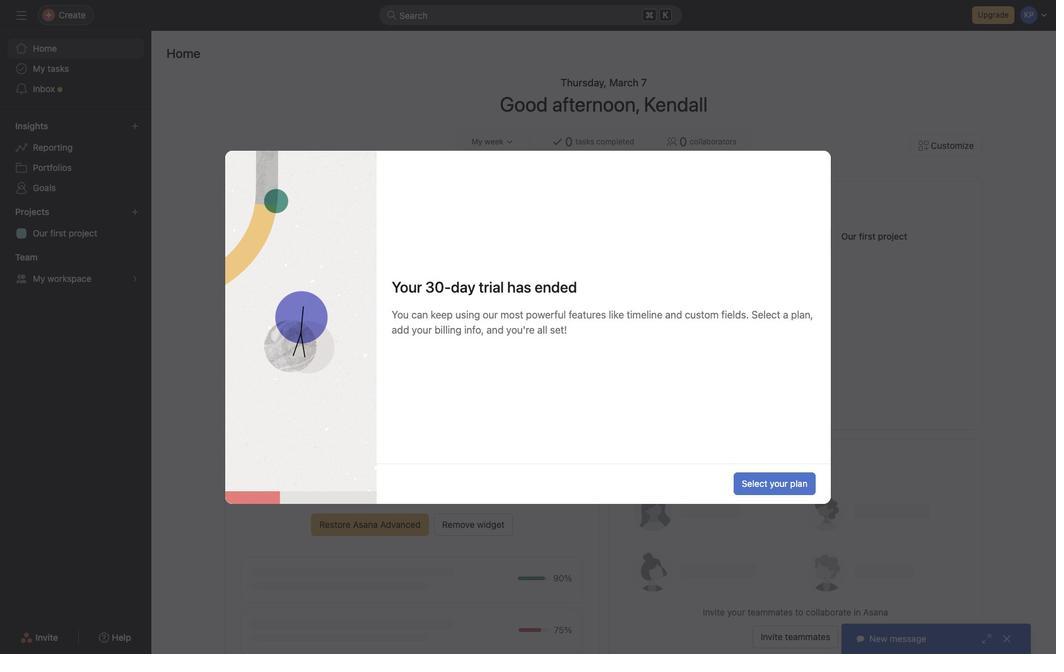 Task type: vqa. For each thing, say whether or not it's contained in the screenshot.
second Add task image from right
no



Task type: describe. For each thing, give the bounding box(es) containing it.
fields.
[[722, 309, 750, 320]]

custom
[[685, 309, 719, 320]]

home link
[[8, 39, 144, 59]]

most
[[501, 309, 524, 320]]

your inside 'you can keep using our most powerful features like timeline and custom fields. select a plan, add your billing info, and you're all set!'
[[412, 324, 432, 336]]

our first project link inside the projects element
[[8, 223, 144, 244]]

1 horizontal spatial our first project link
[[842, 231, 908, 242]]

goals
[[33, 182, 56, 193]]

create
[[257, 245, 281, 254]]

overdue (11) button
[[339, 217, 392, 234]]

inbox
[[33, 83, 55, 94]]

has ended
[[508, 278, 577, 296]]

make
[[394, 491, 419, 502]]

invite for invite your teammates to collaborate in asana
[[703, 607, 725, 618]]

task
[[283, 245, 299, 254]]

widget
[[477, 520, 505, 530]]

1 horizontal spatial first
[[860, 231, 876, 242]]

my tasks
[[33, 63, 69, 74]]

in
[[854, 607, 861, 618]]

7
[[642, 77, 647, 88]]

inbox link
[[8, 79, 144, 99]]

teammates inside button
[[786, 632, 831, 643]]

create task
[[257, 245, 299, 254]]

upgrade button
[[973, 6, 1015, 24]]

asana for restore asana advanced
[[353, 520, 378, 530]]

to for teammates
[[796, 607, 804, 618]]

keep
[[431, 309, 453, 320]]

plan,
[[792, 309, 814, 320]]

my for my tasks
[[33, 63, 45, 74]]

you're
[[507, 324, 535, 336]]

my tasks link
[[8, 59, 144, 79]]

my for my workspace
[[33, 273, 45, 284]]

0 vertical spatial teammates
[[748, 607, 793, 618]]

can
[[412, 309, 428, 320]]

march
[[610, 77, 639, 88]]

first inside our first project link
[[50, 228, 66, 239]]

my tasks
[[282, 194, 332, 209]]

using
[[456, 309, 480, 320]]

traction
[[421, 491, 457, 502]]

my workspace
[[33, 273, 91, 284]]

0 for tasks completed
[[566, 134, 573, 149]]

0 vertical spatial and
[[666, 309, 683, 320]]

advanced for restore asana advanced
[[381, 520, 421, 530]]

our inside the projects element
[[33, 228, 48, 239]]

info,
[[465, 324, 484, 336]]

asana for restore asana advanced to make traction on the goals you own.
[[303, 491, 331, 502]]

own.
[[537, 491, 559, 502]]

goals
[[491, 491, 515, 502]]

all
[[538, 324, 548, 336]]

thursday,
[[561, 77, 607, 88]]

add
[[392, 324, 409, 336]]

portfolios link
[[8, 158, 144, 178]]

a
[[784, 309, 789, 320]]

remove widget button
[[434, 514, 513, 537]]

reporting
[[33, 142, 73, 153]]

your 30-day trial has ended dialog
[[225, 151, 831, 504]]

overdue
[[339, 217, 375, 228]]

restore asana advanced to make traction on the goals you own.
[[266, 491, 559, 502]]

remove widget
[[442, 520, 505, 530]]

1 horizontal spatial home
[[167, 46, 201, 61]]

to for advanced
[[382, 491, 391, 502]]

afternoon,
[[553, 92, 640, 116]]

(11)
[[377, 217, 392, 228]]

you
[[392, 309, 409, 320]]

home inside global element
[[33, 43, 57, 54]]

invite teammates button
[[753, 626, 839, 649]]

restore for restore asana advanced to make traction on the goals you own.
[[266, 491, 301, 502]]

add profile photo image
[[241, 188, 271, 218]]

like
[[609, 309, 624, 320]]

invite teammates
[[761, 632, 831, 643]]

restore asana advanced
[[320, 520, 421, 530]]

powerful
[[526, 309, 566, 320]]

my goals
[[241, 457, 292, 472]]

my workspace link
[[8, 269, 144, 289]]

goals link
[[8, 178, 144, 198]]

1 horizontal spatial our
[[842, 231, 857, 242]]

your
[[392, 278, 422, 296]]

1 horizontal spatial tasks
[[576, 137, 595, 146]]

projects element
[[0, 201, 152, 246]]

upgrade
[[979, 10, 1009, 20]]

on
[[459, 491, 471, 502]]

tasks completed
[[576, 137, 635, 146]]



Task type: locate. For each thing, give the bounding box(es) containing it.
1 horizontal spatial 0
[[680, 134, 688, 149]]

and down our
[[487, 324, 504, 336]]

⌘
[[646, 9, 654, 20]]

and left custom
[[666, 309, 683, 320]]

upcoming button
[[282, 217, 324, 234]]

invite inside button
[[35, 633, 58, 643]]

first
[[50, 228, 66, 239], [860, 231, 876, 242]]

global element
[[0, 31, 152, 107]]

1 my from the top
[[33, 63, 45, 74]]

teammates down invite your teammates to collaborate in asana
[[786, 632, 831, 643]]

advanced down make
[[381, 520, 421, 530]]

to left make
[[382, 491, 391, 502]]

0 horizontal spatial advanced
[[334, 491, 380, 502]]

tasks
[[48, 63, 69, 74], [576, 137, 595, 146]]

1 horizontal spatial restore
[[320, 520, 351, 530]]

good
[[500, 92, 548, 116]]

teammates up "invite teammates"
[[748, 607, 793, 618]]

select inside "button"
[[742, 479, 768, 489]]

1 horizontal spatial our first project
[[842, 231, 908, 242]]

my
[[33, 63, 45, 74], [33, 273, 45, 284]]

0 horizontal spatial first
[[50, 228, 66, 239]]

0 vertical spatial your
[[412, 324, 432, 336]]

set!
[[550, 324, 568, 336]]

home
[[33, 43, 57, 54], [167, 46, 201, 61]]

0 horizontal spatial 0
[[566, 134, 573, 149]]

your inside "button"
[[770, 479, 788, 489]]

2 vertical spatial asana
[[864, 607, 889, 618]]

restore asana advanced button
[[311, 514, 429, 537]]

invite inside button
[[761, 632, 783, 643]]

my inside my tasks link
[[33, 63, 45, 74]]

1 vertical spatial restore
[[320, 520, 351, 530]]

1 horizontal spatial to
[[796, 607, 804, 618]]

our
[[33, 228, 48, 239], [842, 231, 857, 242]]

k
[[663, 10, 669, 20]]

asana
[[303, 491, 331, 502], [353, 520, 378, 530], [864, 607, 889, 618]]

your 30-day trial has ended
[[392, 278, 577, 296]]

2 my from the top
[[33, 273, 45, 284]]

upcoming
[[282, 217, 324, 228]]

0 vertical spatial restore
[[266, 491, 301, 502]]

0 vertical spatial my
[[33, 63, 45, 74]]

restore inside "button"
[[320, 520, 351, 530]]

1 vertical spatial advanced
[[381, 520, 421, 530]]

tasks up inbox
[[48, 63, 69, 74]]

1 vertical spatial and
[[487, 324, 504, 336]]

0 horizontal spatial invite
[[35, 633, 58, 643]]

create task button
[[241, 241, 302, 259]]

day
[[451, 278, 476, 296]]

2 0 from the left
[[680, 134, 688, 149]]

0 horizontal spatial and
[[487, 324, 504, 336]]

trial
[[479, 278, 504, 296]]

remove
[[442, 520, 475, 530]]

expand new message image
[[982, 634, 992, 645]]

restore for restore asana advanced
[[320, 520, 351, 530]]

1 horizontal spatial and
[[666, 309, 683, 320]]

your
[[412, 324, 432, 336], [770, 479, 788, 489], [728, 607, 746, 618]]

select your plan button
[[734, 473, 816, 496]]

0 horizontal spatial your
[[412, 324, 432, 336]]

0 horizontal spatial our
[[33, 228, 48, 239]]

0 left collaborators
[[680, 134, 688, 149]]

hide sidebar image
[[16, 10, 27, 20]]

0 horizontal spatial our first project link
[[8, 223, 144, 244]]

advanced for restore asana advanced to make traction on the goals you own.
[[334, 491, 380, 502]]

tasks left completed
[[576, 137, 595, 146]]

our
[[483, 309, 498, 320]]

and
[[666, 309, 683, 320], [487, 324, 504, 336]]

teammates
[[748, 607, 793, 618], [786, 632, 831, 643]]

insights
[[15, 121, 48, 131]]

my tasks link
[[282, 193, 583, 213]]

advanced inside restore asana advanced "button"
[[381, 520, 421, 530]]

portfolios
[[33, 162, 72, 173]]

your for select
[[770, 479, 788, 489]]

1 horizontal spatial your
[[728, 607, 746, 618]]

new message
[[870, 634, 927, 645]]

our first project inside the projects element
[[33, 228, 97, 239]]

1 vertical spatial tasks
[[576, 137, 595, 146]]

people
[[625, 456, 664, 471]]

0 horizontal spatial asana
[[303, 491, 331, 502]]

features
[[569, 309, 607, 320]]

1 horizontal spatial invite
[[703, 607, 725, 618]]

0 vertical spatial asana
[[303, 491, 331, 502]]

the
[[473, 491, 488, 502]]

customize button
[[911, 134, 983, 157]]

my left workspace
[[33, 273, 45, 284]]

0 for collaborators
[[680, 134, 688, 149]]

0 horizontal spatial restore
[[266, 491, 301, 502]]

0 vertical spatial to
[[382, 491, 391, 502]]

1 horizontal spatial asana
[[353, 520, 378, 530]]

2 horizontal spatial your
[[770, 479, 788, 489]]

reporting link
[[8, 138, 144, 158]]

1 vertical spatial your
[[770, 479, 788, 489]]

thursday, march 7 good afternoon, kendall
[[500, 77, 708, 116]]

1 vertical spatial my
[[33, 273, 45, 284]]

our first project link
[[8, 223, 144, 244], [842, 231, 908, 242]]

asana right in
[[864, 607, 889, 618]]

0 horizontal spatial our first project
[[33, 228, 97, 239]]

75%
[[554, 625, 573, 636]]

0 vertical spatial tasks
[[48, 63, 69, 74]]

customize
[[932, 140, 975, 151]]

to
[[382, 491, 391, 502], [796, 607, 804, 618]]

select inside 'you can keep using our most powerful features like timeline and custom fields. select a plan, add your billing info, and you're all set!'
[[752, 309, 781, 320]]

advanced up restore asana advanced
[[334, 491, 380, 502]]

collaborators
[[690, 137, 737, 146]]

invite button
[[12, 627, 66, 650]]

select left a
[[752, 309, 781, 320]]

advanced
[[334, 491, 380, 502], [381, 520, 421, 530]]

insights element
[[0, 115, 152, 201]]

kendall
[[644, 92, 708, 116]]

timeline
[[627, 309, 663, 320]]

0 horizontal spatial home
[[33, 43, 57, 54]]

invite
[[703, 607, 725, 618], [761, 632, 783, 643], [35, 633, 58, 643]]

teams element
[[0, 246, 152, 292]]

1 vertical spatial select
[[742, 479, 768, 489]]

2 vertical spatial your
[[728, 607, 746, 618]]

restore
[[266, 491, 301, 502], [320, 520, 351, 530]]

asana inside "button"
[[353, 520, 378, 530]]

tasks inside global element
[[48, 63, 69, 74]]

to up "invite teammates"
[[796, 607, 804, 618]]

1 horizontal spatial advanced
[[381, 520, 421, 530]]

1 0 from the left
[[566, 134, 573, 149]]

0 vertical spatial select
[[752, 309, 781, 320]]

2 horizontal spatial invite
[[761, 632, 783, 643]]

prominent image
[[387, 10, 397, 20]]

workspace
[[48, 273, 91, 284]]

0 horizontal spatial tasks
[[48, 63, 69, 74]]

asana up restore asana advanced
[[303, 491, 331, 502]]

your for invite
[[728, 607, 746, 618]]

0 vertical spatial advanced
[[334, 491, 380, 502]]

2 horizontal spatial asana
[[864, 607, 889, 618]]

collaborate
[[806, 607, 852, 618]]

asana down restore asana advanced to make traction on the goals you own.
[[353, 520, 378, 530]]

close image
[[1003, 634, 1013, 645]]

1 vertical spatial asana
[[353, 520, 378, 530]]

1 horizontal spatial project
[[879, 231, 908, 242]]

0 left tasks completed at the right top of page
[[566, 134, 573, 149]]

90%
[[554, 573, 573, 584]]

0 horizontal spatial to
[[382, 491, 391, 502]]

30-
[[426, 278, 451, 296]]

plan
[[791, 479, 808, 489]]

select left plan
[[742, 479, 768, 489]]

invite for invite teammates
[[761, 632, 783, 643]]

1 vertical spatial teammates
[[786, 632, 831, 643]]

my inside "my workspace" link
[[33, 273, 45, 284]]

select your plan
[[742, 479, 808, 489]]

you can keep using our most powerful features like timeline and custom fields. select a plan, add your billing info, and you're all set!
[[392, 309, 814, 336]]

my up inbox
[[33, 63, 45, 74]]

0 horizontal spatial project
[[69, 228, 97, 239]]

0
[[566, 134, 573, 149], [680, 134, 688, 149]]

you
[[518, 491, 535, 502]]

invite your teammates to collaborate in asana
[[703, 607, 889, 618]]

1 vertical spatial to
[[796, 607, 804, 618]]

overdue (11)
[[339, 217, 392, 228]]

completed
[[597, 137, 635, 146]]

billing
[[435, 324, 462, 336]]



